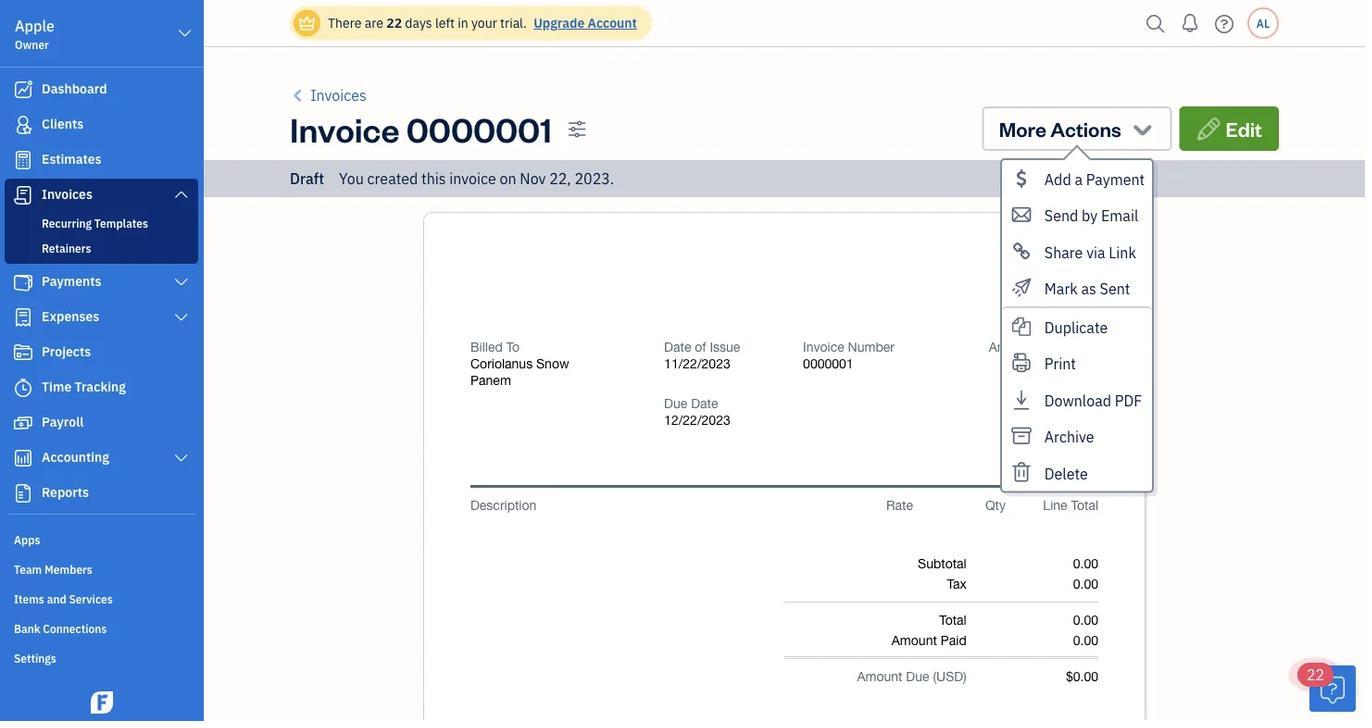 Task type: vqa. For each thing, say whether or not it's contained in the screenshot.
Create
no



Task type: describe. For each thing, give the bounding box(es) containing it.
items and services link
[[5, 585, 198, 612]]

invoice
[[450, 169, 496, 189]]

templates
[[94, 216, 148, 231]]

report image
[[12, 485, 34, 503]]

apple for apple owner
[[15, 16, 55, 36]]

number
[[848, 340, 895, 355]]

payments link
[[5, 266, 198, 299]]

line
[[1044, 498, 1068, 513]]

time tracking link
[[5, 372, 198, 405]]

chevrondown image
[[1130, 116, 1156, 142]]

items and services
[[14, 592, 113, 607]]

freshbooks image
[[87, 692, 117, 714]]

payments
[[42, 273, 101, 290]]

1 0.00 from the top
[[1074, 556, 1099, 572]]

are
[[365, 14, 383, 31]]

due for )
[[906, 669, 930, 685]]

to
[[506, 340, 520, 355]]

al button
[[1248, 7, 1279, 39]]

reports
[[42, 484, 89, 501]]

bank connections
[[14, 622, 107, 636]]

panem
[[471, 373, 511, 388]]

owner
[[15, 37, 49, 52]]

more actions button
[[983, 107, 1173, 151]]

due date 12/22/2023
[[664, 396, 731, 428]]

3 0.00 from the top
[[1074, 613, 1099, 628]]

subtotal
[[918, 556, 967, 572]]

members
[[45, 562, 92, 577]]

mark
[[1045, 279, 1078, 299]]

settings link
[[5, 644, 198, 672]]

retainers
[[42, 241, 91, 256]]

( for $0.00
[[1065, 340, 1069, 355]]

0 horizontal spatial 0000001
[[406, 107, 552, 151]]

expenses link
[[5, 301, 198, 334]]

22 inside dropdown button
[[1307, 666, 1325, 685]]

0000001 inside invoice number 0000001
[[803, 356, 854, 372]]

there are 22 days left in your trial. upgrade account
[[328, 14, 637, 31]]

edit
[[1226, 115, 1263, 142]]

settings for this invoice image
[[568, 119, 587, 138]]

more actions
[[999, 115, 1122, 142]]

11/22/2023
[[664, 356, 731, 372]]

bank connections link
[[5, 614, 198, 642]]

4 0.00 from the top
[[1074, 633, 1099, 649]]

date of issue 11/22/2023
[[664, 340, 741, 372]]

you created this invoice on nov 22, 2023.
[[339, 169, 614, 189]]

estimates
[[42, 151, 101, 168]]

billed to coriolanus snow panem
[[471, 340, 569, 388]]

apple owner
[[15, 16, 55, 52]]

duplicate button
[[1003, 307, 1153, 345]]

expense image
[[12, 309, 34, 327]]

coriolanus
[[471, 356, 533, 372]]

send by email button
[[1003, 197, 1153, 233]]

payroll
[[42, 414, 84, 431]]

apple 8584658765
[[1027, 260, 1099, 292]]

invoices button
[[290, 84, 367, 107]]

total inside total amount paid
[[940, 613, 967, 628]]

duplicate
[[1045, 318, 1108, 337]]

payroll link
[[5, 407, 198, 440]]

pdf
[[1115, 391, 1142, 410]]

this
[[422, 169, 446, 189]]

chevron large down image for invoices
[[173, 187, 190, 202]]

sent
[[1100, 279, 1131, 299]]

of
[[695, 340, 706, 355]]

on
[[500, 169, 517, 189]]

projects link
[[5, 336, 198, 370]]

resource center badge image
[[1310, 666, 1356, 712]]

date inside 'date of issue 11/22/2023'
[[664, 340, 692, 355]]

you
[[339, 169, 364, 189]]

send
[[1045, 206, 1079, 226]]

invoices inside main element
[[42, 186, 93, 203]]

total amount paid
[[892, 613, 967, 649]]

1 vertical spatial $0.00
[[1066, 669, 1099, 685]]

chevron large down image for payments
[[173, 275, 190, 290]]

usd for )
[[937, 669, 964, 685]]

mark as sent
[[1045, 279, 1131, 299]]

( for )
[[933, 669, 937, 685]]

2 0.00 from the top
[[1074, 577, 1099, 592]]

download
[[1045, 391, 1112, 410]]

paid
[[941, 633, 967, 649]]

days
[[405, 14, 432, 31]]

0.00 0.00 for total
[[1074, 613, 1099, 649]]

dashboard link
[[5, 73, 198, 107]]

invoice image
[[12, 186, 34, 205]]

recurring
[[42, 216, 92, 231]]



Task type: locate. For each thing, give the bounding box(es) containing it.
amount inside amount due ( usd $0.00
[[989, 340, 1035, 355]]

more
[[999, 115, 1047, 142]]

clients link
[[5, 108, 198, 142]]

search image
[[1141, 10, 1171, 38]]

1 vertical spatial (
[[933, 669, 937, 685]]

usd down paid
[[937, 669, 964, 685]]

1 vertical spatial invoice
[[803, 340, 845, 355]]

date inside due date 12/22/2023
[[691, 396, 718, 411]]

amount for $0.00
[[989, 340, 1035, 355]]

due up 12/22/2023
[[664, 396, 688, 411]]

line total
[[1044, 498, 1099, 513]]

2 0.00 0.00 from the top
[[1074, 613, 1099, 649]]

projects
[[42, 343, 91, 360]]

download pdf button
[[1003, 382, 1153, 418]]

2 horizontal spatial due
[[1038, 340, 1062, 355]]

dashboard
[[42, 80, 107, 97]]

invoice left number
[[803, 340, 845, 355]]

22
[[387, 14, 402, 31], [1307, 666, 1325, 685]]

1 vertical spatial amount
[[892, 633, 937, 649]]

upgrade account link
[[530, 14, 637, 31]]

0 horizontal spatial (
[[933, 669, 937, 685]]

add a payment button
[[1003, 160, 1153, 197]]

client image
[[12, 116, 34, 134]]

issue
[[710, 340, 741, 355]]

pencil image
[[1197, 116, 1222, 142]]

share
[[1045, 243, 1083, 262]]

apps link
[[5, 525, 198, 553]]

1 horizontal spatial usd
[[1069, 340, 1095, 355]]

0 horizontal spatial usd
[[937, 669, 964, 685]]

accounting link
[[5, 442, 198, 475]]

invoice
[[290, 107, 400, 151], [803, 340, 845, 355]]

money image
[[12, 414, 34, 433]]

)
[[964, 669, 967, 685]]

reports link
[[5, 477, 198, 510]]

1 vertical spatial invoices
[[42, 186, 93, 203]]

1 horizontal spatial total
[[1071, 498, 1099, 513]]

invoices right chevronleft image
[[311, 86, 367, 105]]

0.00 0.00 for subtotal
[[1074, 556, 1099, 592]]

8584658765
[[1027, 277, 1099, 292]]

services
[[69, 592, 113, 607]]

due down duplicate
[[1038, 340, 1062, 355]]

amount left print
[[989, 340, 1035, 355]]

invoices
[[311, 86, 367, 105], [42, 186, 93, 203]]

0 horizontal spatial due
[[664, 396, 688, 411]]

invoices up recurring
[[42, 186, 93, 203]]

mark as sent button
[[1003, 270, 1153, 307]]

main element
[[0, 0, 250, 722]]

project image
[[12, 344, 34, 362]]

amount up amount due ( usd )
[[892, 633, 937, 649]]

payment
[[1087, 170, 1145, 189]]

invoice 0000001
[[290, 107, 552, 151]]

draft
[[290, 169, 324, 189]]

date left the of
[[664, 340, 692, 355]]

delete
[[1045, 464, 1088, 484]]

invoice for invoice 0000001
[[290, 107, 400, 151]]

0 vertical spatial usd
[[1069, 340, 1095, 355]]

0 vertical spatial 0.00 0.00
[[1074, 556, 1099, 592]]

retainers link
[[8, 237, 195, 259]]

connections
[[43, 622, 107, 636]]

expenses
[[42, 308, 99, 325]]

invoices inside button
[[311, 86, 367, 105]]

estimates link
[[5, 144, 198, 177]]

1 horizontal spatial invoice
[[803, 340, 845, 355]]

payment image
[[12, 273, 34, 292]]

1 vertical spatial 22
[[1307, 666, 1325, 685]]

2 vertical spatial due
[[906, 669, 930, 685]]

0000001
[[406, 107, 552, 151], [803, 356, 854, 372]]

usd
[[1069, 340, 1095, 355], [937, 669, 964, 685]]

date up 12/22/2023
[[691, 396, 718, 411]]

recurring templates
[[42, 216, 148, 231]]

due inside amount due ( usd $0.00
[[1038, 340, 1062, 355]]

in
[[458, 14, 468, 31]]

chart image
[[12, 449, 34, 468]]

apple inside "apple 8584658765"
[[1065, 260, 1099, 275]]

go to help image
[[1210, 10, 1240, 38]]

1 0.00 0.00 from the top
[[1074, 556, 1099, 592]]

12/22/2023
[[664, 413, 731, 428]]

apple inside main element
[[15, 16, 55, 36]]

0 vertical spatial invoice
[[290, 107, 400, 151]]

and
[[47, 592, 66, 607]]

actions
[[1051, 115, 1122, 142]]

edit link
[[1180, 107, 1279, 151]]

created
[[367, 169, 418, 189]]

0 vertical spatial total
[[1071, 498, 1099, 513]]

clients
[[42, 115, 84, 132]]

by
[[1082, 206, 1098, 226]]

trial.
[[500, 14, 527, 31]]

0 vertical spatial invoices
[[311, 86, 367, 105]]

amount inside total amount paid
[[892, 633, 937, 649]]

there
[[328, 14, 362, 31]]

0 vertical spatial due
[[1038, 340, 1062, 355]]

usd for $0.00
[[1069, 340, 1095, 355]]

due for $0.00
[[1038, 340, 1062, 355]]

invoice for invoice number 0000001
[[803, 340, 845, 355]]

0 vertical spatial 22
[[387, 14, 402, 31]]

description
[[471, 498, 537, 513]]

chevron large down image for accounting
[[173, 451, 190, 466]]

chevron large down image
[[173, 310, 190, 325]]

0 vertical spatial apple
[[15, 16, 55, 36]]

1 horizontal spatial invoices
[[311, 86, 367, 105]]

( inside amount due ( usd $0.00
[[1065, 340, 1069, 355]]

0 horizontal spatial apple
[[15, 16, 55, 36]]

due left )
[[906, 669, 930, 685]]

apple
[[15, 16, 55, 36], [1065, 260, 1099, 275]]

amount down total amount paid
[[857, 669, 903, 685]]

1 vertical spatial 0000001
[[803, 356, 854, 372]]

team members link
[[5, 555, 198, 583]]

1 horizontal spatial (
[[1065, 340, 1069, 355]]

amount due ( usd $0.00
[[989, 340, 1099, 392]]

1 horizontal spatial apple
[[1065, 260, 1099, 275]]

team
[[14, 562, 42, 577]]

billed
[[471, 340, 503, 355]]

1 vertical spatial date
[[691, 396, 718, 411]]

subtotal tax
[[918, 556, 967, 592]]

delete button
[[1003, 455, 1153, 491]]

0 vertical spatial date
[[664, 340, 692, 355]]

share via link button
[[1003, 233, 1153, 270]]

crown image
[[297, 13, 317, 33]]

total right "line"
[[1071, 498, 1099, 513]]

0 horizontal spatial 22
[[387, 14, 402, 31]]

archive button
[[1003, 418, 1153, 455]]

2 vertical spatial amount
[[857, 669, 903, 685]]

1 vertical spatial total
[[940, 613, 967, 628]]

date
[[664, 340, 692, 355], [691, 396, 718, 411]]

amount due ( usd )
[[857, 669, 967, 685]]

chevron large down image inside payments link
[[173, 275, 190, 290]]

email
[[1102, 206, 1139, 226]]

send by email
[[1045, 206, 1139, 226]]

0 vertical spatial $0.00
[[1015, 353, 1099, 392]]

2023.
[[575, 169, 614, 189]]

a
[[1075, 170, 1083, 189]]

total up paid
[[940, 613, 967, 628]]

chevron large down image inside invoices link
[[173, 187, 190, 202]]

usd down duplicate
[[1069, 340, 1095, 355]]

invoice number 0000001
[[803, 340, 895, 372]]

settings
[[14, 651, 56, 666]]

add a payment
[[1045, 170, 1145, 189]]

0 horizontal spatial invoice
[[290, 107, 400, 151]]

items
[[14, 592, 44, 607]]

apps
[[14, 533, 40, 548]]

download pdf
[[1045, 391, 1142, 410]]

dashboard image
[[12, 81, 34, 99]]

chevron large down image
[[177, 22, 194, 44], [173, 187, 190, 202], [173, 275, 190, 290], [173, 451, 190, 466]]

via
[[1087, 243, 1106, 262]]

usd inside amount due ( usd $0.00
[[1069, 340, 1095, 355]]

account
[[588, 14, 637, 31]]

your
[[472, 14, 497, 31]]

0 vertical spatial amount
[[989, 340, 1035, 355]]

rate
[[887, 498, 913, 513]]

1 horizontal spatial due
[[906, 669, 930, 685]]

apple for apple 8584658765
[[1065, 260, 1099, 275]]

invoice up you
[[290, 107, 400, 151]]

due inside due date 12/22/2023
[[664, 396, 688, 411]]

1 vertical spatial usd
[[937, 669, 964, 685]]

1 vertical spatial 0.00 0.00
[[1074, 613, 1099, 649]]

0 vertical spatial 0000001
[[406, 107, 552, 151]]

0.00
[[1074, 556, 1099, 572], [1074, 577, 1099, 592], [1074, 613, 1099, 628], [1074, 633, 1099, 649]]

estimate image
[[12, 151, 34, 170]]

$0.00 inside amount due ( usd $0.00
[[1015, 353, 1099, 392]]

1 vertical spatial apple
[[1065, 260, 1099, 275]]

0 vertical spatial (
[[1065, 340, 1069, 355]]

snow
[[536, 356, 569, 372]]

total
[[1071, 498, 1099, 513], [940, 613, 967, 628]]

al
[[1257, 16, 1270, 31]]

notifications image
[[1176, 5, 1205, 42]]

0000001 up "you created this invoice on nov 22, 2023."
[[406, 107, 552, 151]]

timer image
[[12, 379, 34, 397]]

amount for )
[[857, 669, 903, 685]]

tracking
[[75, 378, 126, 396]]

( left )
[[933, 669, 937, 685]]

1 vertical spatial due
[[664, 396, 688, 411]]

22,
[[550, 169, 571, 189]]

nov
[[520, 169, 546, 189]]

invoice inside invoice number 0000001
[[803, 340, 845, 355]]

share via link
[[1045, 243, 1137, 262]]

0 horizontal spatial invoices
[[42, 186, 93, 203]]

chevronleft image
[[290, 84, 307, 107]]

invoices link
[[5, 179, 198, 212]]

0 horizontal spatial total
[[940, 613, 967, 628]]

( down duplicate
[[1065, 340, 1069, 355]]

print button
[[1003, 345, 1153, 382]]

left
[[435, 14, 455, 31]]

0000001 down number
[[803, 356, 854, 372]]

1 horizontal spatial 0000001
[[803, 356, 854, 372]]

1 horizontal spatial 22
[[1307, 666, 1325, 685]]



